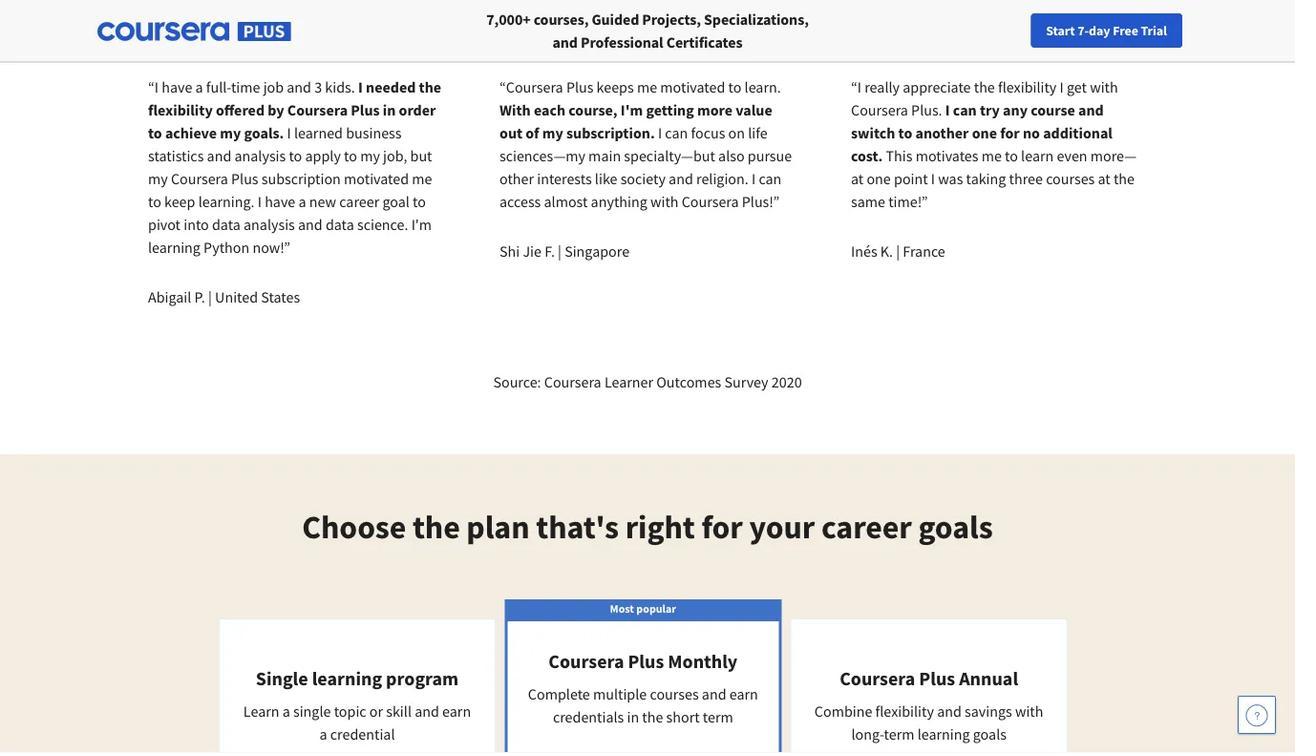 Task type: vqa. For each thing, say whether or not it's contained in the screenshot.
'later'
no



Task type: locate. For each thing, give the bounding box(es) containing it.
me inside coursera plus keeps me motivated to learn. with each course, i'm getting more value out of my subscription.
[[637, 77, 657, 96]]

can down pursue
[[759, 169, 782, 188]]

any
[[1003, 100, 1028, 119]]

2 vertical spatial flexibility
[[875, 702, 934, 721]]

plus inside coursera plus keeps me motivated to learn. with each course, i'm getting more value out of my subscription.
[[566, 77, 594, 96]]

data down the new
[[326, 215, 354, 234]]

0 horizontal spatial data
[[212, 215, 241, 234]]

coursera inside coursera plus keeps me motivated to learn. with each course, i'm getting more value out of my subscription.
[[506, 77, 563, 96]]

0 horizontal spatial one
[[867, 169, 891, 188]]

coursera image
[[23, 16, 144, 46]]

subscription
[[261, 169, 341, 188]]

my down offered
[[220, 123, 241, 142]]

learning down pivot
[[148, 238, 200, 257]]

the inside i really appreciate the flexibility i get with coursera plus.
[[974, 77, 995, 96]]

data
[[212, 215, 241, 234], [326, 215, 354, 234]]

coursera down 3
[[287, 100, 348, 119]]

1 horizontal spatial with
[[1015, 702, 1043, 721]]

2 vertical spatial learning
[[918, 725, 970, 744]]

and down the new
[[298, 215, 323, 234]]

savings
[[965, 702, 1012, 721]]

1 horizontal spatial one
[[972, 123, 997, 142]]

2 horizontal spatial can
[[953, 100, 977, 119]]

1 horizontal spatial data
[[326, 215, 354, 234]]

at down more—
[[1098, 169, 1111, 188]]

i right the goals.
[[287, 123, 291, 142]]

for inside i can try any course and switch to another one for no additional cost.
[[1000, 123, 1020, 142]]

2 horizontal spatial flexibility
[[998, 77, 1057, 96]]

coursera up the each
[[506, 77, 563, 96]]

1 horizontal spatial in
[[627, 708, 639, 727]]

for left no
[[1000, 123, 1020, 142]]

in down needed
[[383, 100, 396, 119]]

1 vertical spatial me
[[982, 146, 1002, 165]]

courses inside this motivates me to learn even more— at one point i was taking three courses at the same time!
[[1046, 169, 1095, 188]]

my right the of
[[542, 123, 563, 142]]

value
[[736, 100, 772, 119]]

the down more—
[[1114, 169, 1135, 188]]

2 vertical spatial can
[[759, 169, 782, 188]]

for right right
[[701, 507, 743, 548]]

0 vertical spatial have
[[162, 77, 192, 96]]

1 vertical spatial your
[[749, 507, 815, 548]]

term inside complete multiple courses and earn credentials in the short term
[[703, 708, 733, 727]]

with
[[1090, 77, 1118, 96], [650, 192, 679, 211], [1015, 702, 1043, 721]]

inés k. | france
[[851, 242, 945, 261]]

earn down monthly
[[729, 685, 758, 704]]

i left was
[[931, 169, 935, 188]]

1 vertical spatial i'm
[[411, 215, 432, 234]]

can for focus
[[665, 123, 688, 142]]

2 horizontal spatial me
[[982, 146, 1002, 165]]

0 vertical spatial can
[[953, 100, 977, 119]]

1 horizontal spatial have
[[265, 192, 295, 211]]

1 vertical spatial in
[[627, 708, 639, 727]]

i
[[155, 77, 159, 96], [358, 77, 363, 96], [857, 77, 862, 96], [1060, 77, 1064, 96], [945, 100, 950, 119], [287, 123, 291, 142], [658, 123, 662, 142], [752, 169, 756, 188], [931, 169, 935, 188], [258, 192, 262, 211]]

i learned business statistics and analysis to apply to my job, but my coursera plus subscription motivated me to keep learning. i have a new career goal to pivot into data analysis and data science. i'm learning python now!
[[148, 123, 432, 257]]

to left learn.
[[728, 77, 741, 96]]

and down "courses,"
[[552, 32, 578, 52]]

coursera up combine
[[840, 667, 915, 691]]

0 horizontal spatial career
[[339, 192, 379, 211]]

your
[[961, 22, 986, 39], [749, 507, 815, 548]]

1 horizontal spatial your
[[961, 22, 986, 39]]

courses up short
[[650, 685, 699, 704]]

most popular
[[610, 601, 676, 616]]

my inside coursera plus keeps me motivated to learn. with each course, i'm getting more value out of my subscription.
[[542, 123, 563, 142]]

analysis up now!
[[244, 215, 295, 234]]

other
[[500, 169, 534, 188]]

pivot
[[148, 215, 181, 234]]

a left full-
[[195, 77, 203, 96]]

was
[[938, 169, 963, 188]]

plus up combine flexibility and savings with long-term learning goals
[[919, 667, 955, 691]]

i left really
[[857, 77, 862, 96]]

life
[[748, 123, 768, 142]]

try
[[980, 100, 1000, 119]]

1 vertical spatial flexibility
[[148, 100, 213, 119]]

1 vertical spatial courses
[[650, 685, 699, 704]]

main
[[588, 146, 621, 165]]

more—
[[1090, 146, 1137, 165]]

certificates
[[666, 32, 743, 52]]

1 horizontal spatial for
[[1000, 123, 1020, 142]]

1 vertical spatial can
[[665, 123, 688, 142]]

plus up learning.
[[231, 169, 258, 188]]

professional
[[581, 32, 663, 52]]

can inside i can try any course and switch to another one for no additional cost.
[[953, 100, 977, 119]]

with inside i really appreciate the flexibility i get with coursera plus.
[[1090, 77, 1118, 96]]

goals
[[918, 507, 993, 548], [973, 725, 1007, 744]]

plan
[[466, 507, 530, 548]]

combine
[[815, 702, 872, 721]]

term right short
[[703, 708, 733, 727]]

coursera up keep
[[171, 169, 228, 188]]

the up try
[[974, 77, 995, 96]]

full-
[[206, 77, 231, 96]]

1 horizontal spatial learning
[[312, 667, 382, 691]]

plus up multiple
[[628, 650, 664, 674]]

i right kids.
[[358, 77, 363, 96]]

program
[[386, 667, 459, 691]]

0 vertical spatial learning
[[148, 238, 200, 257]]

same
[[851, 192, 885, 211]]

learning up topic
[[312, 667, 382, 691]]

have
[[162, 77, 192, 96], [265, 192, 295, 211]]

my down business at the left of the page
[[360, 146, 380, 165]]

complete multiple courses and earn credentials in the short term
[[528, 685, 758, 727]]

me
[[637, 77, 657, 96], [982, 146, 1002, 165], [412, 169, 432, 188]]

and up additional
[[1078, 100, 1104, 119]]

the up order
[[419, 77, 441, 96]]

0 horizontal spatial at
[[851, 169, 864, 188]]

specializations,
[[704, 10, 809, 29]]

the inside this motivates me to learn even more— at one point i was taking three courses at the same time!
[[1114, 169, 1135, 188]]

a
[[195, 77, 203, 96], [298, 192, 306, 211], [282, 702, 290, 721], [319, 725, 327, 744]]

courses
[[1046, 169, 1095, 188], [650, 685, 699, 704]]

0 horizontal spatial in
[[383, 100, 396, 119]]

0 horizontal spatial motivated
[[344, 169, 409, 188]]

multiple
[[593, 685, 647, 704]]

achieve
[[165, 123, 217, 142]]

to inside i can try any course and switch to another one for no additional cost.
[[898, 123, 912, 142]]

i'm
[[621, 100, 643, 119], [411, 215, 432, 234]]

0 horizontal spatial earn
[[442, 702, 471, 721]]

1 horizontal spatial i'm
[[621, 100, 643, 119]]

motivated down job,
[[344, 169, 409, 188]]

earn
[[729, 685, 758, 704], [442, 702, 471, 721]]

2 horizontal spatial learning
[[918, 725, 970, 744]]

one down try
[[972, 123, 997, 142]]

| right k.
[[896, 242, 900, 261]]

me up taking
[[982, 146, 1002, 165]]

term
[[703, 708, 733, 727], [884, 725, 914, 744]]

courses down even
[[1046, 169, 1095, 188]]

0 horizontal spatial your
[[749, 507, 815, 548]]

abigail p. | united states
[[148, 287, 300, 307]]

find your new career link
[[924, 19, 1063, 43]]

p.
[[194, 287, 205, 307]]

2 vertical spatial with
[[1015, 702, 1043, 721]]

to right apply
[[344, 146, 357, 165]]

0 horizontal spatial learning
[[148, 238, 200, 257]]

most
[[610, 601, 634, 616]]

1 horizontal spatial courses
[[1046, 169, 1095, 188]]

1 horizontal spatial at
[[1098, 169, 1111, 188]]

i inside this motivates me to learn even more— at one point i was taking three courses at the same time!
[[931, 169, 935, 188]]

learning down savings
[[918, 725, 970, 744]]

can for try
[[953, 100, 977, 119]]

0 vertical spatial for
[[1000, 123, 1020, 142]]

by
[[268, 100, 284, 119]]

and inside i can try any course and switch to another one for no additional cost.
[[1078, 100, 1104, 119]]

one up same
[[867, 169, 891, 188]]

united
[[215, 287, 258, 307]]

switch
[[851, 123, 895, 142]]

a inside the i learned business statistics and analysis to apply to my job, but my coursera plus subscription motivated me to keep learning. i have a new career goal to pivot into data analysis and data science. i'm learning python now!
[[298, 192, 306, 211]]

0 horizontal spatial |
[[208, 287, 212, 307]]

plus.
[[911, 100, 942, 119]]

0 vertical spatial one
[[972, 123, 997, 142]]

and down monthly
[[702, 685, 726, 704]]

2 horizontal spatial with
[[1090, 77, 1118, 96]]

1 horizontal spatial term
[[884, 725, 914, 744]]

coursera up complete
[[549, 650, 624, 674]]

me right keeps
[[637, 77, 657, 96]]

show notifications image
[[1083, 24, 1106, 47]]

to left learn
[[1005, 146, 1018, 165]]

1 vertical spatial motivated
[[344, 169, 409, 188]]

a left the new
[[298, 192, 306, 211]]

into
[[184, 215, 209, 234]]

learn.
[[745, 77, 781, 96]]

goals inside combine flexibility and savings with long-term learning goals
[[973, 725, 1007, 744]]

plus
[[566, 77, 594, 96], [351, 100, 380, 119], [231, 169, 258, 188], [628, 650, 664, 674], [919, 667, 955, 691]]

0 vertical spatial me
[[637, 77, 657, 96]]

more
[[697, 100, 733, 119]]

subscription.
[[566, 123, 655, 142]]

|
[[558, 242, 562, 261], [896, 242, 900, 261], [208, 287, 212, 307]]

in inside complete multiple courses and earn credentials in the short term
[[627, 708, 639, 727]]

me down but
[[412, 169, 432, 188]]

0 vertical spatial analysis
[[234, 146, 286, 165]]

1 horizontal spatial motivated
[[660, 77, 725, 96]]

0 horizontal spatial have
[[162, 77, 192, 96]]

to
[[728, 77, 741, 96], [148, 123, 162, 142], [898, 123, 912, 142], [289, 146, 302, 165], [344, 146, 357, 165], [1005, 146, 1018, 165], [148, 192, 161, 211], [413, 192, 426, 211]]

in down multiple
[[627, 708, 639, 727]]

and inside learn a single topic or skill and earn a credential
[[415, 702, 439, 721]]

1 horizontal spatial flexibility
[[875, 702, 934, 721]]

1 data from the left
[[212, 215, 241, 234]]

data down learning.
[[212, 215, 241, 234]]

0 horizontal spatial flexibility
[[148, 100, 213, 119]]

1 vertical spatial with
[[650, 192, 679, 211]]

at down cost.
[[851, 169, 864, 188]]

to inside coursera plus keeps me motivated to learn. with each course, i'm getting more value out of my subscription.
[[728, 77, 741, 96]]

2 data from the left
[[326, 215, 354, 234]]

0 vertical spatial i'm
[[621, 100, 643, 119]]

0 horizontal spatial i'm
[[411, 215, 432, 234]]

| right f.
[[558, 242, 562, 261]]

shi
[[500, 242, 520, 261]]

guided
[[592, 10, 639, 29]]

can left try
[[953, 100, 977, 119]]

1 vertical spatial analysis
[[244, 215, 295, 234]]

| right p.
[[208, 287, 212, 307]]

1 vertical spatial have
[[265, 192, 295, 211]]

i'm down keeps
[[621, 100, 643, 119]]

my down statistics
[[148, 169, 168, 188]]

1 vertical spatial career
[[821, 507, 912, 548]]

i up plus!
[[752, 169, 756, 188]]

and down coursera plus annual
[[937, 702, 962, 721]]

career
[[339, 192, 379, 211], [821, 507, 912, 548]]

learned
[[294, 123, 343, 142]]

with right get
[[1090, 77, 1118, 96]]

plus up the course,
[[566, 77, 594, 96]]

annual
[[959, 667, 1018, 691]]

2 vertical spatial me
[[412, 169, 432, 188]]

0 vertical spatial flexibility
[[998, 77, 1057, 96]]

to up pivot
[[148, 192, 161, 211]]

2020
[[771, 372, 802, 392]]

goals for career
[[918, 507, 993, 548]]

flexibility up any
[[998, 77, 1057, 96]]

and down specialty—but
[[669, 169, 693, 188]]

0 vertical spatial in
[[383, 100, 396, 119]]

and inside 7,000+ courses, guided projects, specializations, and professional certificates
[[552, 32, 578, 52]]

coursera down religion.
[[682, 192, 739, 211]]

0 vertical spatial with
[[1090, 77, 1118, 96]]

plus for coursera plus keeps me motivated to learn. with each course, i'm getting more value out of my subscription.
[[566, 77, 594, 96]]

plus up business at the left of the page
[[351, 100, 380, 119]]

and right skill
[[415, 702, 439, 721]]

point
[[894, 169, 928, 188]]

with down society
[[650, 192, 679, 211]]

trial
[[1141, 22, 1167, 39]]

can down getting
[[665, 123, 688, 142]]

None search field
[[263, 12, 549, 50]]

0 horizontal spatial me
[[412, 169, 432, 188]]

have left full-
[[162, 77, 192, 96]]

i'm right science.
[[411, 215, 432, 234]]

this
[[886, 146, 913, 165]]

learning inside combine flexibility and savings with long-term learning goals
[[918, 725, 970, 744]]

0 vertical spatial goals
[[918, 507, 993, 548]]

find
[[934, 22, 958, 39]]

1 horizontal spatial me
[[637, 77, 657, 96]]

| for this motivates me to learn even more— at one point i was taking three courses at the same time!
[[896, 242, 900, 261]]

keeps
[[597, 77, 634, 96]]

coursera down really
[[851, 100, 908, 119]]

flexibility down coursera plus annual
[[875, 702, 934, 721]]

one
[[972, 123, 997, 142], [867, 169, 891, 188]]

i inside i can try any course and switch to another one for no additional cost.
[[945, 100, 950, 119]]

0 vertical spatial your
[[961, 22, 986, 39]]

0 horizontal spatial term
[[703, 708, 733, 727]]

in inside the i needed the flexibility offered by coursera plus in order to achieve my goals.
[[383, 100, 396, 119]]

0 horizontal spatial with
[[650, 192, 679, 211]]

to up this
[[898, 123, 912, 142]]

courses,
[[534, 10, 589, 29]]

flexibility up achieve
[[148, 100, 213, 119]]

0 horizontal spatial can
[[665, 123, 688, 142]]

0 vertical spatial motivated
[[660, 77, 725, 96]]

i up specialty—but
[[658, 123, 662, 142]]

short
[[666, 708, 700, 727]]

start 7-day free trial
[[1046, 22, 1167, 39]]

0 vertical spatial courses
[[1046, 169, 1095, 188]]

the left short
[[642, 708, 663, 727]]

1 horizontal spatial earn
[[729, 685, 758, 704]]

0 vertical spatial career
[[339, 192, 379, 211]]

with right savings
[[1015, 702, 1043, 721]]

at
[[851, 169, 864, 188], [1098, 169, 1111, 188]]

i can focus on life sciences—my main specialty—but also pursue other interests like society and religion. i can access almost anything with coursera plus!
[[500, 123, 792, 211]]

coursera plus monthly
[[549, 650, 738, 674]]

coursera inside i really appreciate the flexibility i get with coursera plus.
[[851, 100, 908, 119]]

help center image
[[1245, 704, 1268, 727]]

learn
[[243, 702, 279, 721]]

term down coursera plus annual
[[884, 725, 914, 744]]

i have a full-time job and 3 kids.
[[155, 77, 358, 96]]

have down 'subscription'
[[265, 192, 295, 211]]

coursera
[[506, 77, 563, 96], [287, 100, 348, 119], [851, 100, 908, 119], [171, 169, 228, 188], [682, 192, 739, 211], [544, 372, 601, 392], [549, 650, 624, 674], [840, 667, 915, 691]]

2 horizontal spatial |
[[896, 242, 900, 261]]

1 vertical spatial goals
[[973, 725, 1007, 744]]

1 vertical spatial one
[[867, 169, 891, 188]]

plus for coursera plus monthly
[[628, 650, 664, 674]]

the inside the i needed the flexibility offered by coursera plus in order to achieve my goals.
[[419, 77, 441, 96]]

i right plus.
[[945, 100, 950, 119]]

earn down program
[[442, 702, 471, 721]]

0 horizontal spatial courses
[[650, 685, 699, 704]]

on
[[728, 123, 745, 142]]

france
[[903, 242, 945, 261]]

additional
[[1043, 123, 1113, 142]]

to up statistics
[[148, 123, 162, 142]]

1 vertical spatial learning
[[312, 667, 382, 691]]

motivated up more
[[660, 77, 725, 96]]

credentials
[[553, 708, 624, 727]]

1 vertical spatial for
[[701, 507, 743, 548]]

analysis down the goals.
[[234, 146, 286, 165]]

k.
[[880, 242, 893, 261]]



Task type: describe. For each thing, give the bounding box(es) containing it.
science.
[[357, 215, 408, 234]]

plus inside the i needed the flexibility offered by coursera plus in order to achieve my goals.
[[351, 100, 380, 119]]

to inside this motivates me to learn even more— at one point i was taking three courses at the same time!
[[1005, 146, 1018, 165]]

2 at from the left
[[1098, 169, 1111, 188]]

3
[[314, 77, 322, 96]]

the left plan
[[413, 507, 460, 548]]

learner
[[604, 372, 653, 392]]

i inside the i needed the flexibility offered by coursera plus in order to achieve my goals.
[[358, 77, 363, 96]]

source: coursera learner outcomes survey 2020
[[493, 372, 802, 392]]

1 at from the left
[[851, 169, 864, 188]]

term inside combine flexibility and savings with long-term learning goals
[[884, 725, 914, 744]]

outcomes
[[656, 372, 721, 392]]

single
[[293, 702, 331, 721]]

7,000+ courses, guided projects, specializations, and professional certificates
[[486, 10, 809, 52]]

job
[[263, 77, 284, 96]]

coursera plus keeps me motivated to learn. with each course, i'm getting more value out of my subscription.
[[500, 77, 781, 142]]

and inside combine flexibility and savings with long-term learning goals
[[937, 702, 962, 721]]

time!
[[888, 192, 921, 211]]

to inside the i needed the flexibility offered by coursera plus in order to achieve my goals.
[[148, 123, 162, 142]]

the inside complete multiple courses and earn credentials in the short term
[[642, 708, 663, 727]]

f.
[[545, 242, 555, 261]]

even
[[1057, 146, 1087, 165]]

complete
[[528, 685, 590, 704]]

course
[[1031, 100, 1075, 119]]

new
[[309, 192, 336, 211]]

singapore
[[565, 242, 630, 261]]

get
[[1067, 77, 1087, 96]]

coursera inside the i needed the flexibility offered by coursera plus in order to achieve my goals.
[[287, 100, 348, 119]]

to up 'subscription'
[[289, 146, 302, 165]]

keep
[[164, 192, 195, 211]]

earn inside complete multiple courses and earn credentials in the short term
[[729, 685, 758, 704]]

i really appreciate the flexibility i get with coursera plus.
[[851, 77, 1118, 119]]

day
[[1089, 22, 1110, 39]]

a down single at the bottom of the page
[[319, 725, 327, 744]]

inés
[[851, 242, 877, 261]]

1 horizontal spatial can
[[759, 169, 782, 188]]

me inside this motivates me to learn even more— at one point i was taking three courses at the same time!
[[982, 146, 1002, 165]]

course,
[[569, 100, 618, 119]]

with inside i can focus on life sciences—my main specialty—but also pursue other interests like society and religion. i can access almost anything with coursera plus!
[[650, 192, 679, 211]]

combine flexibility and savings with long-term learning goals
[[815, 702, 1043, 744]]

motivated inside the i learned business statistics and analysis to apply to my job, but my coursera plus subscription motivated me to keep learning. i have a new career goal to pivot into data analysis and data science. i'm learning python now!
[[344, 169, 409, 188]]

offered
[[216, 100, 265, 119]]

courses inside complete multiple courses and earn credentials in the short term
[[650, 685, 699, 704]]

coursera plus image
[[97, 22, 291, 41]]

three
[[1009, 169, 1043, 188]]

7,000+
[[486, 10, 531, 29]]

coursera right source:
[[544, 372, 601, 392]]

access
[[500, 192, 541, 211]]

i right learning.
[[258, 192, 262, 211]]

learn
[[1021, 146, 1054, 165]]

learn a single topic or skill and earn a credential
[[243, 702, 471, 744]]

with inside combine flexibility and savings with long-term learning goals
[[1015, 702, 1043, 721]]

my inside the i needed the flexibility offered by coursera plus in order to achieve my goals.
[[220, 123, 241, 142]]

popular
[[636, 601, 676, 616]]

of
[[526, 123, 539, 142]]

states
[[261, 287, 300, 307]]

new
[[989, 22, 1014, 39]]

pursue
[[748, 146, 792, 165]]

goals.
[[244, 123, 284, 142]]

long-
[[851, 725, 884, 744]]

career inside the i learned business statistics and analysis to apply to my job, but my coursera plus subscription motivated me to keep learning. i have a new career goal to pivot into data analysis and data science. i'm learning python now!
[[339, 192, 379, 211]]

goals for learning
[[973, 725, 1007, 744]]

like
[[595, 169, 617, 188]]

flexibility inside the i needed the flexibility offered by coursera plus in order to achieve my goals.
[[148, 100, 213, 119]]

1 horizontal spatial career
[[821, 507, 912, 548]]

choose the plan that's right for your career goals
[[302, 507, 993, 548]]

coursera plus annual
[[840, 667, 1018, 691]]

coursera inside the i learned business statistics and analysis to apply to my job, but my coursera plus subscription motivated me to keep learning. i have a new career goal to pivot into data analysis and data science. i'm learning python now!
[[171, 169, 228, 188]]

flexibility inside i really appreciate the flexibility i get with coursera plus.
[[998, 77, 1057, 96]]

have inside the i learned business statistics and analysis to apply to my job, but my coursera plus subscription motivated me to keep learning. i have a new career goal to pivot into data analysis and data science. i'm learning python now!
[[265, 192, 295, 211]]

with
[[500, 100, 531, 119]]

plus!
[[742, 192, 773, 211]]

choose
[[302, 507, 406, 548]]

specialty—but
[[624, 146, 715, 165]]

python
[[204, 238, 249, 257]]

and down achieve
[[207, 146, 231, 165]]

and left 3
[[287, 77, 311, 96]]

or
[[369, 702, 383, 721]]

i needed the flexibility offered by coursera plus in order to achieve my goals.
[[148, 77, 441, 142]]

0 horizontal spatial for
[[701, 507, 743, 548]]

but
[[410, 146, 432, 165]]

time
[[231, 77, 260, 96]]

survey
[[724, 372, 768, 392]]

start
[[1046, 22, 1075, 39]]

right
[[625, 507, 695, 548]]

plus for coursera plus annual
[[919, 667, 955, 691]]

7-
[[1078, 22, 1089, 39]]

job,
[[383, 146, 407, 165]]

single
[[256, 667, 308, 691]]

a right learn
[[282, 702, 290, 721]]

shi jie f. | singapore
[[500, 242, 630, 261]]

no
[[1023, 123, 1040, 142]]

| for i learned business statistics and analysis to apply to my job, but my coursera plus subscription motivated me to keep learning. i have a new career goal to pivot into data analysis and data science. i'm learning python now!
[[208, 287, 212, 307]]

apply
[[305, 146, 341, 165]]

free
[[1113, 22, 1138, 39]]

coursera inside i can focus on life sciences—my main specialty—but also pursue other interests like society and religion. i can access almost anything with coursera plus!
[[682, 192, 739, 211]]

1 horizontal spatial |
[[558, 242, 562, 261]]

business
[[346, 123, 402, 142]]

taking
[[966, 169, 1006, 188]]

and inside complete multiple courses and earn credentials in the short term
[[702, 685, 726, 704]]

abigail
[[148, 287, 191, 307]]

focus
[[691, 123, 725, 142]]

i'm inside the i learned business statistics and analysis to apply to my job, but my coursera plus subscription motivated me to keep learning. i have a new career goal to pivot into data analysis and data science. i'm learning python now!
[[411, 215, 432, 234]]

skill
[[386, 702, 412, 721]]

earn inside learn a single topic or skill and earn a credential
[[442, 702, 471, 721]]

goal
[[382, 192, 410, 211]]

i left full-
[[155, 77, 159, 96]]

me inside the i learned business statistics and analysis to apply to my job, but my coursera plus subscription motivated me to keep learning. i have a new career goal to pivot into data analysis and data science. i'm learning python now!
[[412, 169, 432, 188]]

one inside this motivates me to learn even more— at one point i was taking three courses at the same time!
[[867, 169, 891, 188]]

order
[[399, 100, 436, 119]]

i left get
[[1060, 77, 1064, 96]]

motivated inside coursera plus keeps me motivated to learn. with each course, i'm getting more value out of my subscription.
[[660, 77, 725, 96]]

i'm inside coursera plus keeps me motivated to learn. with each course, i'm getting more value out of my subscription.
[[621, 100, 643, 119]]

religion.
[[696, 169, 749, 188]]

one inside i can try any course and switch to another one for no additional cost.
[[972, 123, 997, 142]]

kids.
[[325, 77, 355, 96]]

interests
[[537, 169, 592, 188]]

sciences—my
[[500, 146, 585, 165]]

out
[[500, 123, 523, 142]]

now!
[[253, 238, 284, 257]]

and inside i can focus on life sciences—my main specialty—but also pursue other interests like society and religion. i can access almost anything with coursera plus!
[[669, 169, 693, 188]]

this motivates me to learn even more— at one point i was taking three courses at the same time!
[[851, 146, 1137, 211]]

i can try any course and switch to another one for no additional cost.
[[851, 100, 1113, 165]]

monthly
[[668, 650, 738, 674]]

to right goal
[[413, 192, 426, 211]]

source:
[[493, 372, 541, 392]]

career
[[1017, 22, 1053, 39]]

flexibility inside combine flexibility and savings with long-term learning goals
[[875, 702, 934, 721]]

appreciate
[[903, 77, 971, 96]]

learning inside the i learned business statistics and analysis to apply to my job, but my coursera plus subscription motivated me to keep learning. i have a new career goal to pivot into data analysis and data science. i'm learning python now!
[[148, 238, 200, 257]]

really
[[865, 77, 900, 96]]

also
[[718, 146, 745, 165]]

plus inside the i learned business statistics and analysis to apply to my job, but my coursera plus subscription motivated me to keep learning. i have a new career goal to pivot into data analysis and data science. i'm learning python now!
[[231, 169, 258, 188]]

jie
[[523, 242, 541, 261]]

topic
[[334, 702, 366, 721]]



